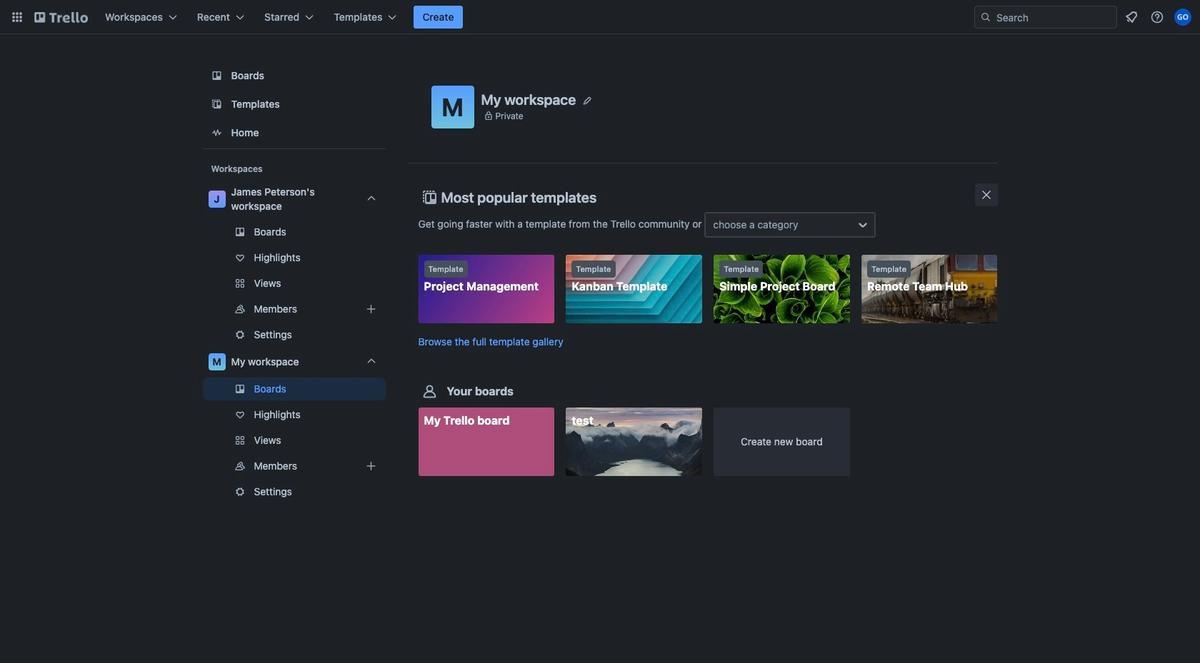 Task type: locate. For each thing, give the bounding box(es) containing it.
add image
[[363, 458, 380, 475]]

back to home image
[[34, 6, 88, 29]]

gary orlando (garyorlando) image
[[1175, 9, 1192, 26]]

template board image
[[208, 96, 225, 113]]



Task type: describe. For each thing, give the bounding box(es) containing it.
add image
[[363, 301, 380, 318]]

0 notifications image
[[1123, 9, 1140, 26]]

primary element
[[0, 0, 1200, 34]]

search image
[[980, 11, 992, 23]]

home image
[[208, 124, 225, 141]]

board image
[[208, 67, 225, 84]]

open information menu image
[[1150, 10, 1165, 24]]

Search field
[[992, 7, 1117, 27]]



Task type: vqa. For each thing, say whether or not it's contained in the screenshot.
Primary element
yes



